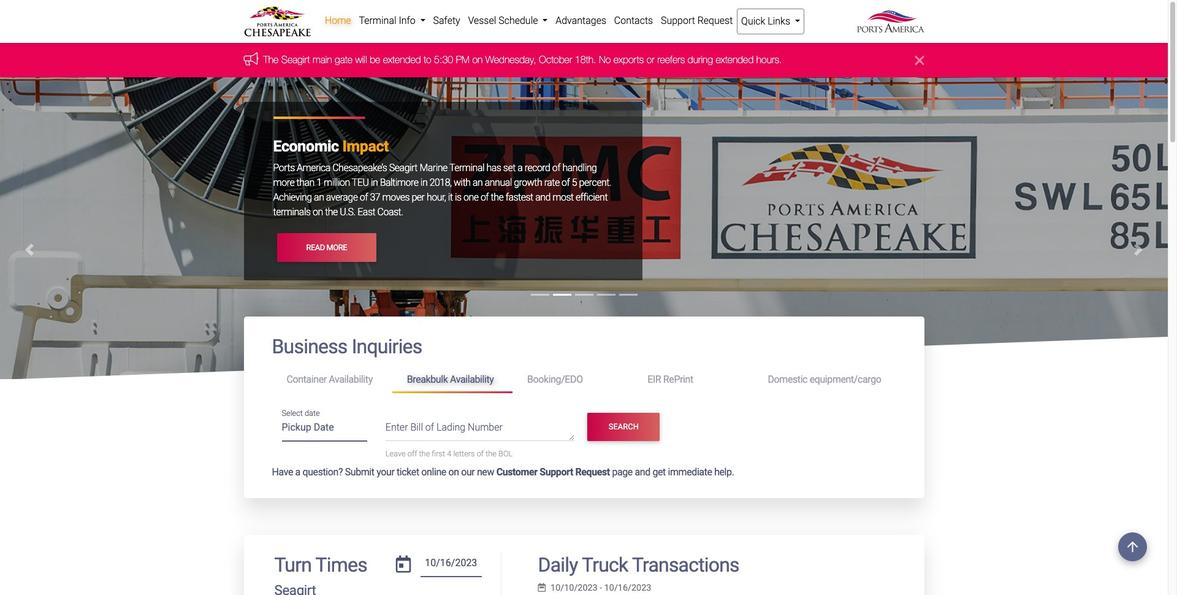 Task type: vqa. For each thing, say whether or not it's contained in the screenshot.
the right for
no



Task type: locate. For each thing, give the bounding box(es) containing it.
0 vertical spatial and
[[536, 192, 551, 203]]

a right set
[[518, 162, 523, 174]]

exports
[[614, 54, 644, 65]]

Enter Bill of Lading Number text field
[[386, 420, 575, 441]]

1 vertical spatial terminal
[[450, 162, 485, 174]]

info
[[399, 15, 416, 26]]

efficient
[[576, 192, 608, 203]]

extended
[[383, 54, 421, 65], [716, 54, 754, 65]]

main content
[[235, 317, 934, 595]]

1 vertical spatial request
[[576, 466, 610, 478]]

0 horizontal spatial on
[[313, 206, 323, 218]]

2 availability from the left
[[450, 374, 494, 385]]

growth
[[514, 177, 542, 189]]

seagirt
[[281, 54, 310, 65], [389, 162, 418, 174]]

1 availability from the left
[[329, 374, 373, 385]]

of left 37
[[360, 192, 368, 203]]

1 vertical spatial support
[[540, 466, 574, 478]]

an right with
[[473, 177, 483, 189]]

customer
[[497, 466, 538, 478]]

have
[[272, 466, 293, 478]]

than
[[297, 177, 315, 189]]

coast.
[[378, 206, 403, 218]]

have a question? submit your ticket online on our new customer support request page and get immediate help.
[[272, 466, 735, 478]]

support right customer
[[540, 466, 574, 478]]

daily
[[538, 553, 578, 576]]

impact
[[343, 138, 389, 155]]

1 horizontal spatial a
[[518, 162, 523, 174]]

domestic
[[768, 374, 808, 385]]

on right pm on the left
[[473, 54, 483, 65]]

more
[[327, 243, 347, 252]]

availability for breakbulk availability
[[450, 374, 494, 385]]

on left our
[[449, 466, 459, 478]]

hours.
[[757, 54, 783, 65]]

an
[[473, 177, 483, 189], [314, 192, 324, 203]]

economic
[[273, 138, 339, 155]]

first
[[432, 449, 445, 458]]

a
[[518, 162, 523, 174], [295, 466, 301, 478]]

breakbulk availability link
[[392, 369, 513, 393]]

the seagirt main gate will be extended to 5:30 pm on wednesday, october 18th.  no exports or reefers during extended hours. alert
[[0, 43, 1169, 78]]

0 horizontal spatial extended
[[383, 54, 421, 65]]

0 horizontal spatial terminal
[[359, 15, 397, 26]]

and left get in the right of the page
[[635, 466, 651, 478]]

availability right breakbulk
[[450, 374, 494, 385]]

terminal up with
[[450, 162, 485, 174]]

terminal
[[359, 15, 397, 26], [450, 162, 485, 174]]

0 vertical spatial request
[[698, 15, 733, 26]]

1 vertical spatial a
[[295, 466, 301, 478]]

0 horizontal spatial support
[[540, 466, 574, 478]]

and down rate
[[536, 192, 551, 203]]

1 vertical spatial seagirt
[[389, 162, 418, 174]]

daily truck transactions
[[538, 553, 740, 576]]

support
[[661, 15, 696, 26], [540, 466, 574, 478]]

your
[[377, 466, 395, 478]]

an down 1
[[314, 192, 324, 203]]

transactions
[[632, 553, 740, 576]]

1 horizontal spatial terminal
[[450, 162, 485, 174]]

select
[[282, 409, 303, 418]]

equipment/cargo
[[810, 374, 882, 385]]

1 horizontal spatial in
[[421, 177, 428, 189]]

moves
[[383, 192, 410, 203]]

5
[[572, 177, 577, 189]]

0 vertical spatial seagirt
[[281, 54, 310, 65]]

support inside main content
[[540, 466, 574, 478]]

0 horizontal spatial request
[[576, 466, 610, 478]]

in
[[371, 177, 378, 189], [421, 177, 428, 189]]

2 vertical spatial on
[[449, 466, 459, 478]]

our
[[461, 466, 475, 478]]

availability
[[329, 374, 373, 385], [450, 374, 494, 385]]

0 horizontal spatial a
[[295, 466, 301, 478]]

1 vertical spatial on
[[313, 206, 323, 218]]

0 horizontal spatial and
[[536, 192, 551, 203]]

advantages
[[556, 15, 607, 26]]

safety
[[433, 15, 461, 26]]

in right the teu
[[371, 177, 378, 189]]

availability down business inquiries at the bottom left of the page
[[329, 374, 373, 385]]

seagirt up baltimore
[[389, 162, 418, 174]]

leave
[[386, 449, 406, 458]]

eir reprint link
[[633, 369, 754, 391]]

0 horizontal spatial availability
[[329, 374, 373, 385]]

october
[[539, 54, 573, 65]]

terminal left "info"
[[359, 15, 397, 26]]

go to top image
[[1119, 532, 1148, 561]]

0 horizontal spatial in
[[371, 177, 378, 189]]

1 horizontal spatial on
[[449, 466, 459, 478]]

has
[[487, 162, 501, 174]]

enter
[[386, 422, 408, 433]]

1 horizontal spatial support
[[661, 15, 696, 26]]

of up rate
[[553, 162, 561, 174]]

number
[[468, 422, 503, 433]]

extended left to
[[383, 54, 421, 65]]

business inquiries
[[272, 335, 422, 359]]

0 vertical spatial on
[[473, 54, 483, 65]]

terminal info link
[[355, 9, 429, 33]]

calendar week image
[[538, 583, 546, 592]]

1 horizontal spatial seagirt
[[389, 162, 418, 174]]

0 vertical spatial an
[[473, 177, 483, 189]]

the left u.s.
[[325, 206, 338, 218]]

lading
[[437, 422, 466, 433]]

bol
[[499, 449, 513, 458]]

extended right during
[[716, 54, 754, 65]]

safety link
[[429, 9, 464, 33]]

1 horizontal spatial extended
[[716, 54, 754, 65]]

pm
[[456, 54, 470, 65]]

the left bol
[[486, 449, 497, 458]]

the
[[263, 54, 279, 65]]

2 extended from the left
[[716, 54, 754, 65]]

request left page
[[576, 466, 610, 478]]

and inside ports america chesapeake's seagirt marine terminal has set a record of handling more than 1 million teu in baltimore in 2018,                         with an annual growth rate of 5 percent. achieving an average of 37 moves per hour, it is one of the fastest and most efficient terminals on the u.s. east coast.
[[536, 192, 551, 203]]

0 vertical spatial a
[[518, 162, 523, 174]]

on
[[473, 54, 483, 65], [313, 206, 323, 218], [449, 466, 459, 478]]

ports america chesapeake's seagirt marine terminal has set a record of handling more than 1 million teu in baltimore in 2018,                         with an annual growth rate of 5 percent. achieving an average of 37 moves per hour, it is one of the fastest and most efficient terminals on the u.s. east coast.
[[273, 162, 612, 218]]

1 horizontal spatial availability
[[450, 374, 494, 385]]

support up reefers
[[661, 15, 696, 26]]

during
[[688, 54, 713, 65]]

new
[[477, 466, 495, 478]]

availability inside "link"
[[450, 374, 494, 385]]

select date
[[282, 409, 320, 418]]

calendar day image
[[396, 556, 411, 573]]

2 horizontal spatial on
[[473, 54, 483, 65]]

1
[[317, 177, 322, 189]]

0 vertical spatial support
[[661, 15, 696, 26]]

the down annual
[[491, 192, 504, 203]]

million
[[324, 177, 350, 189]]

on right terminals
[[313, 206, 323, 218]]

a right have on the bottom of the page
[[295, 466, 301, 478]]

-
[[600, 583, 603, 593]]

read more
[[306, 243, 347, 252]]

4
[[447, 449, 452, 458]]

support request link
[[657, 9, 737, 33]]

1 vertical spatial and
[[635, 466, 651, 478]]

and
[[536, 192, 551, 203], [635, 466, 651, 478]]

None text field
[[421, 553, 482, 577]]

0 horizontal spatial seagirt
[[281, 54, 310, 65]]

customer support request link
[[497, 466, 610, 478]]

record
[[525, 162, 551, 174]]

no
[[599, 54, 611, 65]]

immediate
[[668, 466, 713, 478]]

in up per
[[421, 177, 428, 189]]

1 horizontal spatial request
[[698, 15, 733, 26]]

seagirt right the the
[[281, 54, 310, 65]]

of right "bill"
[[426, 422, 434, 433]]

1 horizontal spatial and
[[635, 466, 651, 478]]

1 vertical spatial an
[[314, 192, 324, 203]]

date
[[305, 409, 320, 418]]

request left quick
[[698, 15, 733, 26]]

5:30
[[434, 54, 453, 65]]

reprint
[[664, 374, 694, 385]]



Task type: describe. For each thing, give the bounding box(es) containing it.
vessel schedule
[[468, 15, 541, 26]]

page
[[612, 466, 633, 478]]

close image
[[916, 53, 925, 68]]

10/10/2023
[[551, 583, 598, 593]]

turn
[[275, 553, 312, 576]]

baltimore
[[380, 177, 419, 189]]

read
[[306, 243, 325, 252]]

contacts link
[[611, 9, 657, 33]]

east
[[358, 206, 376, 218]]

support inside support request link
[[661, 15, 696, 26]]

hour,
[[427, 192, 446, 203]]

fastest
[[506, 192, 534, 203]]

terminal info
[[359, 15, 418, 26]]

container availability
[[287, 374, 373, 385]]

of right letters
[[477, 449, 484, 458]]

vessel schedule link
[[464, 9, 552, 33]]

leave off the first 4 letters of the bol
[[386, 449, 513, 458]]

ports
[[273, 162, 295, 174]]

eir reprint
[[648, 374, 694, 385]]

eir
[[648, 374, 662, 385]]

on inside the seagirt main gate will be extended to 5:30 pm on wednesday, october 18th.  no exports or reefers during extended hours. alert
[[473, 54, 483, 65]]

of right one
[[481, 192, 489, 203]]

10/16/2023
[[605, 583, 652, 593]]

search
[[609, 422, 639, 431]]

vessel
[[468, 15, 496, 26]]

inquiries
[[352, 335, 422, 359]]

seagirt inside the seagirt main gate will be extended to 5:30 pm on wednesday, october 18th.  no exports or reefers during extended hours. alert
[[281, 54, 310, 65]]

0 horizontal spatial an
[[314, 192, 324, 203]]

will
[[355, 54, 367, 65]]

booking/edo
[[528, 374, 583, 385]]

of left 5
[[562, 177, 570, 189]]

domestic equipment/cargo link
[[754, 369, 897, 391]]

container
[[287, 374, 327, 385]]

chesapeake's
[[333, 162, 387, 174]]

wednesday,
[[486, 54, 537, 65]]

percent.
[[579, 177, 612, 189]]

annual
[[485, 177, 512, 189]]

business
[[272, 335, 348, 359]]

links
[[768, 15, 791, 27]]

Select date text field
[[282, 418, 367, 442]]

the seagirt main gate will be extended to 5:30 pm on wednesday, october 18th.  no exports or reefers during extended hours.
[[263, 54, 783, 65]]

u.s.
[[340, 206, 356, 218]]

economic impact
[[273, 138, 389, 155]]

schedule
[[499, 15, 538, 26]]

2018,
[[430, 177, 452, 189]]

10/10/2023 - 10/16/2023
[[551, 583, 652, 593]]

reefers
[[658, 54, 685, 65]]

economic engine image
[[0, 78, 1169, 582]]

main
[[313, 54, 332, 65]]

teu
[[352, 177, 369, 189]]

get
[[653, 466, 666, 478]]

seagirt inside ports america chesapeake's seagirt marine terminal has set a record of handling more than 1 million teu in baltimore in 2018,                         with an annual growth rate of 5 percent. achieving an average of 37 moves per hour, it is one of the fastest and most efficient terminals on the u.s. east coast.
[[389, 162, 418, 174]]

0 vertical spatial terminal
[[359, 15, 397, 26]]

america
[[297, 162, 331, 174]]

1 in from the left
[[371, 177, 378, 189]]

submit
[[345, 466, 375, 478]]

breakbulk
[[407, 374, 448, 385]]

rate
[[545, 177, 560, 189]]

main content containing business inquiries
[[235, 317, 934, 595]]

advantages link
[[552, 9, 611, 33]]

average
[[326, 192, 358, 203]]

to
[[424, 54, 432, 65]]

37
[[370, 192, 380, 203]]

18th.
[[575, 54, 597, 65]]

bullhorn image
[[244, 53, 263, 66]]

1 horizontal spatial an
[[473, 177, 483, 189]]

enter bill of lading number
[[386, 422, 503, 433]]

availability for container availability
[[329, 374, 373, 385]]

the right off
[[419, 449, 430, 458]]

handling
[[563, 162, 597, 174]]

marine
[[420, 162, 448, 174]]

per
[[412, 192, 425, 203]]

1 extended from the left
[[383, 54, 421, 65]]

a inside ports america chesapeake's seagirt marine terminal has set a record of handling more than 1 million teu in baltimore in 2018,                         with an annual growth rate of 5 percent. achieving an average of 37 moves per hour, it is one of the fastest and most efficient terminals on the u.s. east coast.
[[518, 162, 523, 174]]

home link
[[321, 9, 355, 33]]

it
[[448, 192, 453, 203]]

help.
[[715, 466, 735, 478]]

off
[[408, 449, 417, 458]]

support request
[[661, 15, 733, 26]]

terminal inside ports america chesapeake's seagirt marine terminal has set a record of handling more than 1 million teu in baltimore in 2018,                         with an annual growth rate of 5 percent. achieving an average of 37 moves per hour, it is one of the fastest and most efficient terminals on the u.s. east coast.
[[450, 162, 485, 174]]

quick links link
[[737, 9, 805, 34]]

times
[[316, 553, 367, 576]]

terminals
[[273, 206, 311, 218]]

most
[[553, 192, 574, 203]]

with
[[454, 177, 471, 189]]

online
[[422, 466, 447, 478]]

question?
[[303, 466, 343, 478]]

truck
[[582, 553, 628, 576]]

set
[[504, 162, 516, 174]]

search button
[[588, 413, 660, 441]]

more
[[273, 177, 295, 189]]

gate
[[335, 54, 353, 65]]

on inside ports america chesapeake's seagirt marine terminal has set a record of handling more than 1 million teu in baltimore in 2018,                         with an annual growth rate of 5 percent. achieving an average of 37 moves per hour, it is one of the fastest and most efficient terminals on the u.s. east coast.
[[313, 206, 323, 218]]

letters
[[454, 449, 475, 458]]

breakbulk availability
[[407, 374, 494, 385]]

2 in from the left
[[421, 177, 428, 189]]

domestic equipment/cargo
[[768, 374, 882, 385]]

the seagirt main gate will be extended to 5:30 pm on wednesday, october 18th.  no exports or reefers during extended hours. link
[[263, 54, 783, 65]]



